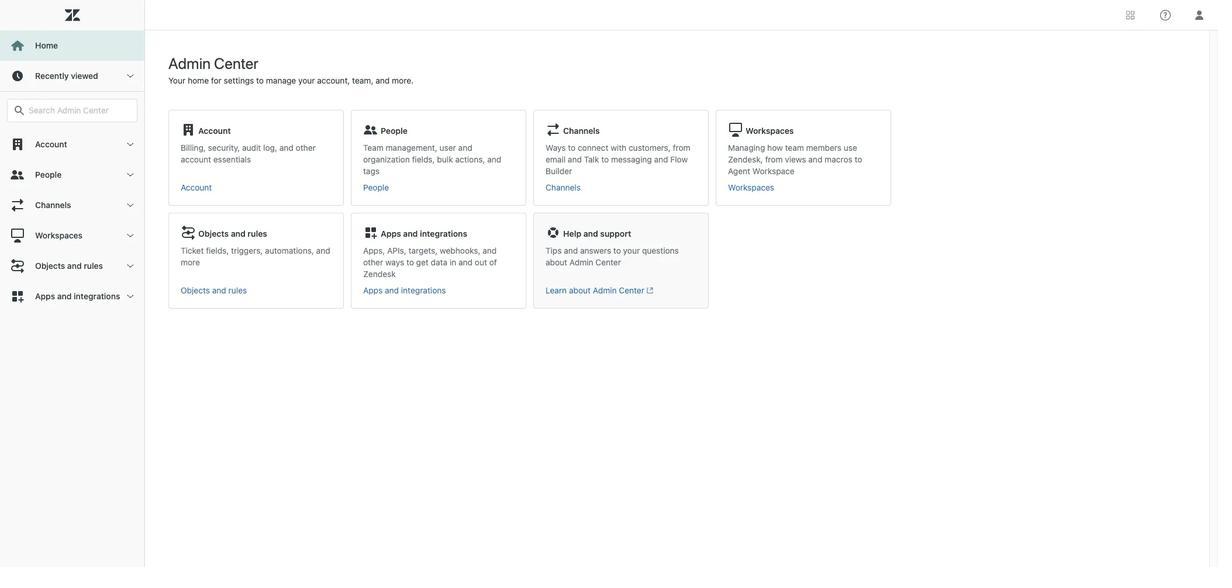 Task type: describe. For each thing, give the bounding box(es) containing it.
channels button
[[0, 190, 144, 220]]

account
[[35, 139, 67, 149]]

none search field inside primary element
[[1, 99, 143, 122]]

tree inside primary element
[[0, 129, 144, 312]]

people
[[35, 170, 62, 180]]

objects
[[35, 261, 65, 271]]

primary element
[[0, 0, 145, 567]]

recently
[[35, 71, 69, 81]]

workspaces
[[35, 230, 82, 240]]

zendesk products image
[[1126, 11, 1135, 19]]

recently viewed
[[35, 71, 98, 81]]

viewed
[[71, 71, 98, 81]]

apps
[[35, 291, 55, 301]]

rules
[[84, 261, 103, 271]]



Task type: locate. For each thing, give the bounding box(es) containing it.
integrations
[[74, 291, 120, 301]]

objects and rules
[[35, 261, 103, 271]]

recently viewed button
[[0, 61, 144, 91]]

account button
[[0, 129, 144, 160]]

tree containing account
[[0, 129, 144, 312]]

and left rules
[[67, 261, 82, 271]]

help image
[[1160, 10, 1171, 20]]

None search field
[[1, 99, 143, 122]]

apps and integrations button
[[0, 281, 144, 312]]

people button
[[0, 160, 144, 190]]

workspaces button
[[0, 220, 144, 251]]

and for apps
[[57, 291, 72, 301]]

1 vertical spatial and
[[57, 291, 72, 301]]

apps and integrations
[[35, 291, 120, 301]]

and
[[67, 261, 82, 271], [57, 291, 72, 301]]

and right 'apps'
[[57, 291, 72, 301]]

tree
[[0, 129, 144, 312]]

Search Admin Center field
[[29, 105, 130, 116]]

objects and rules button
[[0, 251, 144, 281]]

and inside apps and integrations dropdown button
[[57, 291, 72, 301]]

and inside objects and rules dropdown button
[[67, 261, 82, 271]]

and for objects
[[67, 261, 82, 271]]

0 vertical spatial and
[[67, 261, 82, 271]]

channels
[[35, 200, 71, 210]]

home
[[35, 40, 58, 50]]

home button
[[0, 30, 144, 61]]

user menu image
[[1192, 7, 1207, 23]]



Task type: vqa. For each thing, say whether or not it's contained in the screenshot.
primary Element
yes



